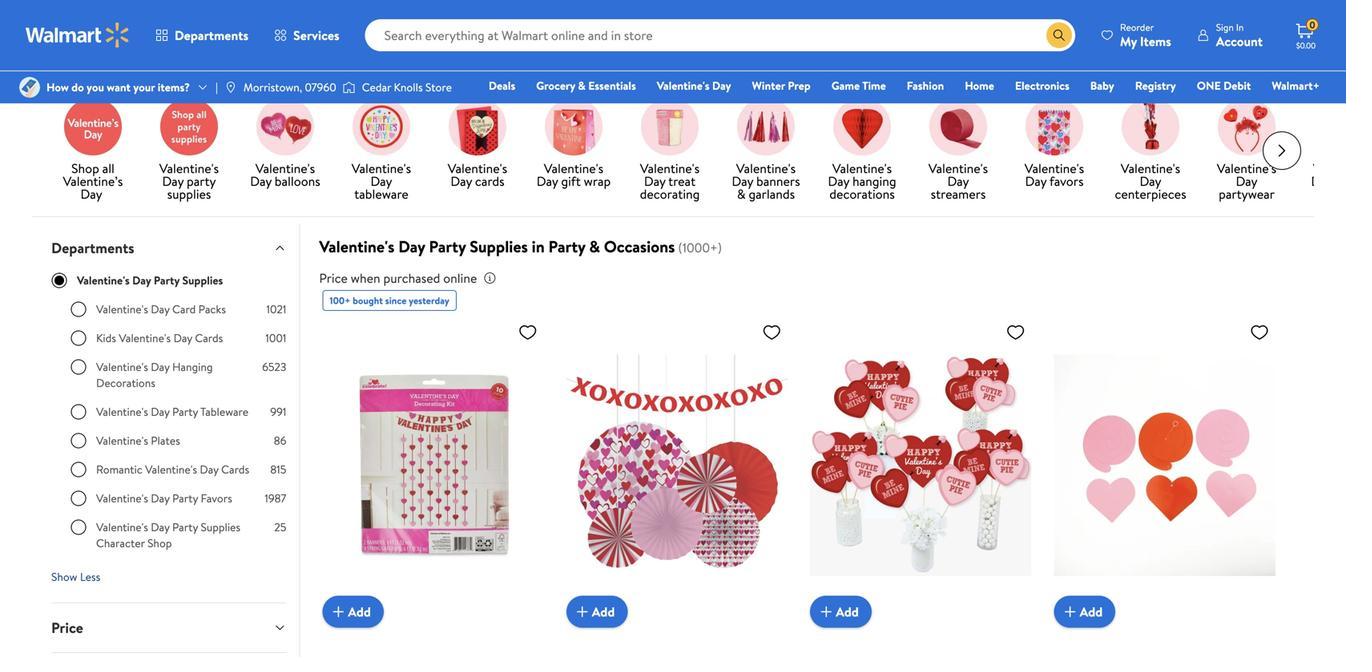 Task type: vqa. For each thing, say whether or not it's contained in the screenshot.
glade in the "$5.98 87.9 ¢/fl oz Glade 3.4 oz Jar Candle Value Pack, Stocking Stuffers for Women, Smooth Bourbon and Oak, Black, 2 Count"
no



Task type: describe. For each thing, give the bounding box(es) containing it.
party
[[187, 172, 216, 190]]

valentine's day gift wrap image
[[545, 98, 603, 156]]

sign in to add to favorites list, 3 paper danglers, way to celebrate, paper material, red and pink color, 5.8 inch image
[[1250, 322, 1270, 342]]

valentine's for valentine's day streamers
[[929, 160, 988, 177]]

valentine's for valentine's day favors
[[1025, 160, 1084, 177]]

valentine's day partywear link
[[1205, 98, 1289, 204]]

sort by |
[[1125, 50, 1174, 67]]

valentine's day hanging decorations link
[[821, 98, 904, 204]]

0
[[1310, 18, 1316, 32]]

favors
[[1050, 172, 1084, 190]]

1021
[[266, 301, 286, 317]]

store
[[426, 79, 452, 95]]

baby
[[1091, 78, 1115, 93]]

one
[[1197, 78, 1221, 93]]

add button for valentine's day red and pink happy valentine's day decoration kit, 10 pieces, by way to celebrate image on the left of page
[[323, 596, 384, 628]]

cedar knolls store
[[362, 79, 452, 95]]

valentine's day banners & garlands link
[[725, 98, 808, 204]]

25
[[274, 519, 286, 535]]

store
[[95, 50, 120, 66]]

in-store button
[[51, 46, 138, 71]]

day for valentine's day party supplies
[[162, 172, 184, 190]]

walmart image
[[26, 22, 130, 48]]

valentine's day party favors
[[96, 491, 232, 506]]

registry
[[1135, 78, 1176, 93]]

prep
[[788, 78, 811, 93]]

1 vertical spatial supplies
[[182, 273, 223, 288]]

valentine's
[[63, 172, 123, 190]]

game time
[[832, 78, 886, 93]]

valentine's day link
[[650, 77, 739, 94]]

day for valentine's day partywear
[[1236, 172, 1258, 190]]

walmart+ link
[[1265, 77, 1327, 94]]

sort
[[1125, 50, 1149, 67]]

time
[[862, 78, 886, 93]]

winter
[[752, 78, 785, 93]]

day for valentine's day balloons
[[250, 172, 272, 190]]

sign
[[1216, 20, 1234, 34]]

valentine's day party supplies option group
[[71, 301, 286, 564]]

valentine's for valentine's day party supplies
[[159, 160, 219, 177]]

tableware
[[354, 185, 409, 203]]

valentine's for valentine's day card packs
[[96, 301, 148, 317]]

day inside shop all valentine's day
[[81, 185, 102, 203]]

3 paper danglers, way to celebrate, paper material, red and pink color, 5.8 inch image
[[1054, 316, 1276, 615]]

want
[[107, 79, 131, 95]]

Valentine's Day Party Supplies radio
[[51, 273, 67, 289]]

valentine's for valentine's day party supplies in party & occasions (1000+)
[[319, 235, 395, 258]]

character
[[96, 535, 145, 551]]

add to cart image for valentine's day red and pink happy valentine's day decoration kit, 10 pieces, by way to celebrate image on the left of page
[[329, 602, 348, 622]]

valentine's day balloons image
[[256, 98, 314, 156]]

party for valentine's day party supplies in party & occasions (1000+)
[[429, 235, 466, 258]]

grocery
[[536, 78, 575, 93]]

partywear
[[1219, 185, 1275, 203]]

valentine's day streamers link
[[917, 98, 1000, 204]]

valentine's down plates
[[145, 462, 197, 477]]

fashion
[[907, 78, 944, 93]]

sort and filter section element
[[32, 33, 1314, 84]]

| inside sort and filter section element
[[1172, 50, 1174, 67]]

supplies
[[167, 185, 211, 203]]

supplies for shop
[[201, 519, 241, 535]]

game
[[832, 78, 860, 93]]

decorating
[[640, 185, 700, 203]]

valentine's plates
[[96, 433, 180, 448]]

1001
[[266, 330, 286, 346]]

valentine's day party supplies character shop
[[96, 519, 241, 551]]

reorder my items
[[1120, 20, 1172, 50]]

& inside valentine's day banners & garlands
[[737, 185, 746, 203]]

purchased
[[383, 269, 440, 287]]

when
[[351, 269, 380, 287]]

decorations
[[96, 375, 155, 391]]

services button
[[261, 16, 352, 54]]

6523
[[262, 359, 286, 375]]

day for valentine's day party supplies in party & occasions (1000+)
[[398, 235, 425, 258]]

deals link
[[482, 77, 523, 94]]

one debit link
[[1190, 77, 1259, 94]]

items?
[[158, 79, 190, 95]]

price for price when purchased online
[[319, 269, 348, 287]]

valentine's for valentine's day tableware
[[352, 160, 411, 177]]

valentine's day tableware link
[[340, 98, 423, 204]]

reorder
[[1120, 20, 1154, 34]]

valentine's day party supplies link
[[147, 98, 231, 204]]

add to cart image for big dot of happiness conversation hearts - valentine's day party centerpiece sticks - table toppers - set of 15 image
[[817, 602, 836, 622]]

subscription
[[502, 50, 562, 66]]

sign in to add to favorites list, big dot of happiness conversation hearts - valentine's day party centerpiece sticks - table toppers - set of 15 image
[[1006, 322, 1026, 342]]

valentine's for valentine's day balloons
[[256, 160, 315, 177]]

valentine's for valentine's day hanging decorations
[[833, 160, 892, 177]]

how
[[46, 79, 69, 95]]

add button for valentine's day xoxo banner and paper fan decor kit by way to celebrate image
[[566, 596, 628, 628]]

shop all valentine's day image
[[64, 98, 122, 156]]

search icon image
[[1053, 29, 1066, 42]]

valentine's day gift wrap
[[537, 160, 611, 190]]

07960
[[305, 79, 336, 95]]

party for valentine's day party supplies
[[154, 273, 180, 288]]

valentine's day favors image
[[1026, 98, 1084, 156]]

tableware
[[200, 404, 249, 420]]

valentine's day red and pink happy valentine's day decoration kit, 10 pieces, by way to celebrate image
[[323, 316, 544, 615]]

day down card
[[174, 330, 192, 346]]

86
[[274, 433, 286, 448]]

grocery & essentials link
[[529, 77, 643, 94]]

departments inside departments tab
[[51, 238, 134, 258]]

valentine's day tableware image
[[353, 98, 410, 156]]

100+
[[330, 294, 350, 307]]

day for valentine's day banners & garlands
[[732, 172, 754, 190]]

valentine's day banners & garlands image
[[737, 98, 795, 156]]

streamers
[[931, 185, 986, 203]]

valentine's day hanging decorations image
[[834, 98, 891, 156]]

valentine's for valentine's day partywear
[[1217, 160, 1277, 177]]

winter prep
[[752, 78, 811, 93]]

morristown,
[[244, 79, 302, 95]]

electronics link
[[1008, 77, 1077, 94]]

valentine's day gift wrap link
[[532, 98, 616, 191]]

valentine's for valentine's day banners & garlands
[[736, 160, 796, 177]]

party right in
[[549, 235, 586, 258]]

valentine's for valentine's day cards
[[448, 160, 507, 177]]

my
[[1120, 32, 1137, 50]]

favors
[[201, 491, 232, 506]]

in-store
[[82, 50, 120, 66]]

items
[[1140, 32, 1172, 50]]

valentine's day treat decorating image
[[641, 98, 699, 156]]

show less button
[[38, 564, 113, 590]]

bought
[[353, 294, 383, 307]]

add button for big dot of happiness conversation hearts - valentine's day party centerpiece sticks - table toppers - set of 15 image
[[810, 596, 872, 628]]

 image for how do you want your items?
[[19, 77, 40, 98]]

day for valentine's day favors
[[1026, 172, 1047, 190]]

valentine's day hanging decorations
[[96, 359, 213, 391]]

valentine's for valentine's day party supplies character shop
[[96, 519, 148, 535]]

add button for 3 paper danglers, way to celebrate, paper material, red and pink color, 5.8 inch image
[[1054, 596, 1116, 628]]

cards
[[475, 172, 505, 190]]

less
[[80, 569, 100, 585]]

valentine's day balloons link
[[244, 98, 327, 191]]

valentine's for valentine's plates
[[96, 433, 148, 448]]

valentine's day cards
[[448, 160, 507, 190]]



Task type: locate. For each thing, give the bounding box(es) containing it.
None radio
[[71, 301, 87, 317], [71, 359, 87, 375], [71, 404, 87, 420], [71, 433, 87, 449], [71, 491, 87, 507], [71, 301, 87, 317], [71, 359, 87, 375], [71, 404, 87, 420], [71, 433, 87, 449], [71, 491, 87, 507]]

valentine's inside 'link'
[[352, 160, 411, 177]]

valentine's day party tableware
[[96, 404, 249, 420]]

day inside valentine's day centerpieces
[[1140, 172, 1162, 190]]

shop left all
[[71, 160, 99, 177]]

2 vertical spatial supplies
[[201, 519, 241, 535]]

valentine's for valentine's day centerpieces
[[1121, 160, 1181, 177]]

day down valentine's day tableware image
[[371, 172, 392, 190]]

party for valentine's day party favors
[[172, 491, 198, 506]]

valentine's up the "decorations"
[[833, 160, 892, 177]]

0 vertical spatial departments button
[[143, 16, 261, 54]]

valentine's day
[[657, 78, 731, 93]]

Search search field
[[365, 19, 1075, 51]]

valentine's down valentine's day gift wrap image
[[544, 160, 604, 177]]

cards up favors
[[221, 462, 249, 477]]

day for valentine's day party supplies
[[132, 273, 151, 288]]

0 vertical spatial shop
[[71, 160, 99, 177]]

shop all valentine's day link
[[51, 98, 135, 204]]

3 add from the left
[[836, 603, 859, 621]]

0 vertical spatial price
[[319, 269, 348, 287]]

valent
[[1311, 160, 1346, 190]]

plates
[[151, 433, 180, 448]]

1 horizontal spatial shop
[[148, 535, 172, 551]]

valent link
[[1302, 98, 1346, 191]]

shop inside shop all valentine's day
[[71, 160, 99, 177]]

valentine's up romantic
[[96, 433, 148, 448]]

day left cards
[[451, 172, 472, 190]]

day for valentine's day card packs
[[151, 301, 170, 317]]

departments up items?
[[175, 26, 249, 44]]

valentine's up when
[[319, 235, 395, 258]]

4 add button from the left
[[1054, 596, 1116, 628]]

day left winter
[[712, 78, 731, 93]]

add to cart image for valentine's day xoxo banner and paper fan decor kit by way to celebrate image
[[573, 602, 592, 622]]

day left treat
[[644, 172, 666, 190]]

1 add from the left
[[348, 603, 371, 621]]

valentine's day centerpieces
[[1115, 160, 1187, 203]]

price
[[319, 269, 348, 287], [51, 618, 83, 638]]

 image
[[19, 77, 40, 98], [224, 81, 237, 94]]

valentine's day treat decorating link
[[628, 98, 712, 204]]

supplies down favors
[[201, 519, 241, 535]]

day left favors
[[1026, 172, 1047, 190]]

valentine's inside valentine's day centerpieces
[[1121, 160, 1181, 177]]

day inside valentine's day cards
[[451, 172, 472, 190]]

day
[[712, 78, 731, 93], [162, 172, 184, 190], [250, 172, 272, 190], [371, 172, 392, 190], [451, 172, 472, 190], [537, 172, 558, 190], [644, 172, 666, 190], [732, 172, 754, 190], [828, 172, 850, 190], [948, 172, 969, 190], [1026, 172, 1047, 190], [1140, 172, 1162, 190], [1236, 172, 1258, 190], [81, 185, 102, 203], [398, 235, 425, 258], [132, 273, 151, 288], [151, 301, 170, 317], [174, 330, 192, 346], [151, 359, 170, 375], [151, 404, 170, 420], [200, 462, 219, 477], [151, 491, 170, 506], [151, 519, 170, 535]]

in-
[[82, 50, 95, 66]]

& left garlands
[[737, 185, 746, 203]]

day down valentine's day partywear image
[[1236, 172, 1258, 190]]

valentine's down valentine's day cards image on the left top of the page
[[448, 160, 507, 177]]

big dot of happiness conversation hearts - valentine's day party centerpiece sticks - table toppers - set of 15 image
[[810, 316, 1032, 615]]

party inside valentine's day party supplies character shop
[[172, 519, 198, 535]]

day up valentine's day card packs
[[132, 273, 151, 288]]

4 add from the left
[[1080, 603, 1103, 621]]

valentine's inside the "valentine's day hanging decorations"
[[96, 359, 148, 375]]

valentine's
[[657, 78, 710, 93], [159, 160, 219, 177], [256, 160, 315, 177], [352, 160, 411, 177], [448, 160, 507, 177], [544, 160, 604, 177], [640, 160, 700, 177], [736, 160, 796, 177], [833, 160, 892, 177], [929, 160, 988, 177], [1025, 160, 1084, 177], [1121, 160, 1181, 177], [1217, 160, 1277, 177], [319, 235, 395, 258], [77, 273, 130, 288], [96, 301, 148, 317], [119, 330, 171, 346], [96, 359, 148, 375], [96, 404, 148, 420], [96, 433, 148, 448], [145, 462, 197, 477], [96, 491, 148, 506], [96, 519, 148, 535]]

supplies inside valentine's day party supplies character shop
[[201, 519, 241, 535]]

valentine's day cards image
[[449, 98, 507, 156]]

0 vertical spatial departments
[[175, 26, 249, 44]]

day inside valentine's day party supplies
[[162, 172, 184, 190]]

day for valentine's day treat decorating
[[644, 172, 666, 190]]

4 add to cart image from the left
[[1061, 602, 1080, 622]]

valentine's up character
[[96, 519, 148, 535]]

price up 100+
[[319, 269, 348, 287]]

2 add to cart image from the left
[[573, 602, 592, 622]]

electronics
[[1015, 78, 1070, 93]]

valentine's for valentine's day treat decorating
[[640, 160, 700, 177]]

departments up valentine's day party supplies option
[[51, 238, 134, 258]]

valentine's up streamers
[[929, 160, 988, 177]]

valentine's up kids at the left of page
[[96, 301, 148, 317]]

sign in account
[[1216, 20, 1263, 50]]

day left "balloons"
[[250, 172, 272, 190]]

valentine's up tableware
[[352, 160, 411, 177]]

day for valentine's day hanging decorations
[[151, 359, 170, 375]]

valentine's day partywear
[[1217, 160, 1277, 203]]

in
[[532, 235, 545, 258]]

treat
[[669, 172, 696, 190]]

|
[[1172, 50, 1174, 67], [216, 79, 218, 95]]

baby link
[[1083, 77, 1122, 94]]

all
[[102, 160, 115, 177]]

valentine's inside 'valentine's day treat decorating'
[[640, 160, 700, 177]]

valentine's for valentine's day party supplies
[[77, 273, 130, 288]]

valentine's for valentine's day hanging decorations
[[96, 359, 148, 375]]

1 vertical spatial shop
[[148, 535, 172, 551]]

day for valentine's day party favors
[[151, 491, 170, 506]]

valentine's for valentine's day gift wrap
[[544, 160, 604, 177]]

deals
[[489, 78, 516, 93]]

2 vertical spatial &
[[589, 235, 600, 258]]

knolls
[[394, 79, 423, 95]]

centerpieces
[[1115, 185, 1187, 203]]

decorations
[[830, 185, 895, 203]]

valentine's day party supplies in party & occasions (1000+)
[[319, 235, 722, 258]]

valentine's inside valentine's day party supplies character shop
[[96, 519, 148, 535]]

cards
[[195, 330, 223, 346], [221, 462, 249, 477]]

 image left morristown,
[[224, 81, 237, 94]]

None radio
[[71, 330, 87, 346], [71, 462, 87, 478], [71, 519, 87, 535], [71, 330, 87, 346], [71, 462, 87, 478], [71, 519, 87, 535]]

1 add to cart image from the left
[[329, 602, 348, 622]]

day for valentine's day party tableware
[[151, 404, 170, 420]]

supplies up legal information icon
[[470, 235, 528, 258]]

day left 'party'
[[162, 172, 184, 190]]

valentine's up supplies
[[159, 160, 219, 177]]

debit
[[1224, 78, 1251, 93]]

day up plates
[[151, 404, 170, 420]]

fashion link
[[900, 77, 951, 94]]

occasions
[[604, 235, 675, 258]]

grocery & essentials
[[536, 78, 636, 93]]

day inside the valentine's day gift wrap
[[537, 172, 558, 190]]

departments button up items?
[[143, 16, 261, 54]]

3 add button from the left
[[810, 596, 872, 628]]

day left banners
[[732, 172, 754, 190]]

day down "valentine's day centerpieces" image
[[1140, 172, 1162, 190]]

add for add to cart icon corresponding to valentine's day red and pink happy valentine's day decoration kit, 10 pieces, by way to celebrate image on the left of page
[[348, 603, 371, 621]]

party down valentine's day party favors
[[172, 519, 198, 535]]

valentine's day party supplies
[[77, 273, 223, 288]]

wrap
[[584, 172, 611, 190]]

valentine's inside valentine's day balloons
[[256, 160, 315, 177]]

romantic
[[96, 462, 142, 477]]

home link
[[958, 77, 1002, 94]]

 image
[[343, 79, 356, 95]]

valentine's down valentine's day favors image
[[1025, 160, 1084, 177]]

add to cart image
[[329, 602, 348, 622], [573, 602, 592, 622], [817, 602, 836, 622], [1061, 602, 1080, 622]]

2 add button from the left
[[566, 596, 628, 628]]

3 add to cart image from the left
[[817, 602, 836, 622]]

account
[[1216, 32, 1263, 50]]

1 horizontal spatial |
[[1172, 50, 1174, 67]]

100+ bought since yesterday
[[330, 294, 449, 307]]

day down romantic valentine's day cards
[[151, 491, 170, 506]]

services
[[293, 26, 340, 44]]

 image for morristown, 07960
[[224, 81, 237, 94]]

valentine's day favors
[[1025, 160, 1084, 190]]

price inside dropdown button
[[51, 618, 83, 638]]

0 horizontal spatial  image
[[19, 77, 40, 98]]

shop
[[71, 160, 99, 177], [148, 535, 172, 551]]

valentine's day card packs
[[96, 301, 226, 317]]

(1000+)
[[678, 239, 722, 257]]

price tab
[[38, 604, 299, 652]]

day inside valentine's day balloons
[[250, 172, 272, 190]]

kids valentine's day cards
[[96, 330, 223, 346]]

valentine's day xoxo banner and paper fan decor kit by way to celebrate image
[[566, 316, 788, 615]]

1 vertical spatial &
[[737, 185, 746, 203]]

2 horizontal spatial &
[[737, 185, 746, 203]]

1 horizontal spatial  image
[[224, 81, 237, 94]]

1 horizontal spatial &
[[589, 235, 600, 258]]

day for valentine's day streamers
[[948, 172, 969, 190]]

day down valentine's day party favors
[[151, 519, 170, 535]]

party up online
[[429, 235, 466, 258]]

valentine's day tableware
[[352, 160, 411, 203]]

1 horizontal spatial price
[[319, 269, 348, 287]]

day for valentine's day
[[712, 78, 731, 93]]

morristown, 07960
[[244, 79, 336, 95]]

valentine's inside "link"
[[1025, 160, 1084, 177]]

party for valentine's day party tableware
[[172, 404, 198, 420]]

valentine's day streamers image
[[930, 98, 987, 156]]

party up plates
[[172, 404, 198, 420]]

valentine's for valentine's day party favors
[[96, 491, 148, 506]]

valentine's inside the valentine's day gift wrap
[[544, 160, 604, 177]]

1 vertical spatial cards
[[221, 462, 249, 477]]

day left gift
[[537, 172, 558, 190]]

0 vertical spatial |
[[1172, 50, 1174, 67]]

supplies for party
[[470, 235, 528, 258]]

sign in to add to favorites list, valentine's day xoxo banner and paper fan decor kit by way to celebrate image
[[762, 322, 782, 342]]

online
[[443, 269, 477, 287]]

day left hanging
[[828, 172, 850, 190]]

0 horizontal spatial shop
[[71, 160, 99, 177]]

shop inside valentine's day party supplies character shop
[[148, 535, 172, 551]]

day for valentine's day party supplies character shop
[[151, 519, 170, 535]]

valentine's down romantic
[[96, 491, 148, 506]]

departments tab
[[38, 224, 299, 273]]

day inside valentine's day streamers
[[948, 172, 969, 190]]

valentine's inside valentine's day hanging decorations
[[833, 160, 892, 177]]

valentine's down valentine's day balloons image
[[256, 160, 315, 177]]

valentine's day centerpieces image
[[1122, 98, 1180, 156]]

day up purchased
[[398, 235, 425, 258]]

valentine's down decorations
[[96, 404, 148, 420]]

cards down packs
[[195, 330, 223, 346]]

0 vertical spatial &
[[578, 78, 586, 93]]

day down kids valentine's day cards
[[151, 359, 170, 375]]

0 horizontal spatial departments
[[51, 238, 134, 258]]

day for valentine's day centerpieces
[[1140, 172, 1162, 190]]

your
[[133, 79, 155, 95]]

game time link
[[824, 77, 893, 94]]

valentine's inside valentine's day banners & garlands
[[736, 160, 796, 177]]

add for add to cart icon for 3 paper danglers, way to celebrate, paper material, red and pink color, 5.8 inch image
[[1080, 603, 1103, 621]]

cards for romantic valentine's day cards
[[221, 462, 249, 477]]

legal information image
[[484, 272, 496, 285]]

valentine's for valentine's day
[[657, 78, 710, 93]]

valentine's day treat decorating
[[640, 160, 700, 203]]

valentine's day banners & garlands
[[732, 160, 800, 203]]

balloons
[[275, 172, 320, 190]]

shop right character
[[148, 535, 172, 551]]

valentine's up the centerpieces
[[1121, 160, 1181, 177]]

day inside valentine's day party supplies character shop
[[151, 519, 170, 535]]

packs
[[199, 301, 226, 317]]

1 horizontal spatial departments
[[175, 26, 249, 44]]

subscription button
[[472, 46, 580, 71]]

gift
[[561, 172, 581, 190]]

next slide for chipmodulewithimages list image
[[1263, 132, 1302, 170]]

cards for kids valentine's day cards
[[195, 330, 223, 346]]

valentine's up decorations
[[96, 359, 148, 375]]

day inside the valentine's day partywear
[[1236, 172, 1258, 190]]

day inside valentine's day hanging decorations
[[828, 172, 850, 190]]

1 vertical spatial price
[[51, 618, 83, 638]]

price when purchased online
[[319, 269, 477, 287]]

registry link
[[1128, 77, 1184, 94]]

cedar
[[362, 79, 391, 95]]

2 add from the left
[[592, 603, 615, 621]]

valentine's up garlands
[[736, 160, 796, 177]]

0 horizontal spatial &
[[578, 78, 586, 93]]

show less
[[51, 569, 100, 585]]

add for valentine's day xoxo banner and paper fan decor kit by way to celebrate image's add to cart icon
[[592, 603, 615, 621]]

departments button
[[143, 16, 261, 54], [38, 224, 299, 273]]

add to cart image for 3 paper danglers, way to celebrate, paper material, red and pink color, 5.8 inch image
[[1061, 602, 1080, 622]]

valentine's right valentine's day party supplies option
[[77, 273, 130, 288]]

day for valentine's day tableware
[[371, 172, 392, 190]]

day up favors
[[200, 462, 219, 477]]

show
[[51, 569, 77, 585]]

day down shop all valentine's day image
[[81, 185, 102, 203]]

do
[[71, 79, 84, 95]]

day for valentine's day hanging decorations
[[828, 172, 850, 190]]

0 vertical spatial supplies
[[470, 235, 528, 258]]

valentine's up decorating on the top of the page
[[640, 160, 700, 177]]

valentine's down valentine's day card packs
[[119, 330, 171, 346]]

walmart+
[[1272, 78, 1320, 93]]

1 vertical spatial departments button
[[38, 224, 299, 273]]

in
[[1236, 20, 1244, 34]]

supplies up packs
[[182, 273, 223, 288]]

day inside valentine's day banners & garlands
[[732, 172, 754, 190]]

valentine's day party supplies
[[159, 160, 219, 203]]

| right by
[[1172, 50, 1174, 67]]

0 horizontal spatial price
[[51, 618, 83, 638]]

yesterday
[[409, 294, 449, 307]]

valentine's day party supplies image
[[160, 98, 218, 156]]

& right grocery
[[578, 78, 586, 93]]

1 vertical spatial |
[[216, 79, 218, 95]]

hanging
[[853, 172, 897, 190]]

add button
[[323, 596, 384, 628], [566, 596, 628, 628], [810, 596, 872, 628], [1054, 596, 1116, 628]]

day left card
[[151, 301, 170, 317]]

day down valentine's day streamers image
[[948, 172, 969, 190]]

sign in to add to favorites list, valentine's day red and pink happy valentine's day decoration kit, 10 pieces, by way to celebrate image
[[518, 322, 538, 342]]

romantic valentine's day cards
[[96, 462, 249, 477]]

valentine's up the valentine's day treat decorating image on the top of page
[[657, 78, 710, 93]]

valentine's for valentine's day party tableware
[[96, 404, 148, 420]]

one debit
[[1197, 78, 1251, 93]]

991
[[270, 404, 286, 420]]

day inside valentine's day tableware
[[371, 172, 392, 190]]

0 vertical spatial cards
[[195, 330, 223, 346]]

price for price
[[51, 618, 83, 638]]

garlands
[[749, 185, 795, 203]]

day inside 'valentine's day treat decorating'
[[644, 172, 666, 190]]

winter prep link
[[745, 77, 818, 94]]

party up valentine's day card packs
[[154, 273, 180, 288]]

valentine's day partywear image
[[1218, 98, 1276, 156]]

1 add button from the left
[[323, 596, 384, 628]]

| right items?
[[216, 79, 218, 95]]

valentine's day favors link
[[1013, 98, 1096, 191]]

price down show at bottom left
[[51, 618, 83, 638]]

party for valentine's day party supplies character shop
[[172, 519, 198, 535]]

valentine's day streamers
[[929, 160, 988, 203]]

0 horizontal spatial |
[[216, 79, 218, 95]]

& left 'occasions'
[[589, 235, 600, 258]]

banners
[[757, 172, 800, 190]]

$0.00
[[1297, 40, 1316, 51]]

departments button down supplies
[[38, 224, 299, 273]]

day inside valentine's day favors
[[1026, 172, 1047, 190]]

valentine's up partywear
[[1217, 160, 1277, 177]]

party left favors
[[172, 491, 198, 506]]

Walmart Site-Wide search field
[[365, 19, 1075, 51]]

price button
[[38, 604, 299, 652]]

add for big dot of happiness conversation hearts - valentine's day party centerpiece sticks - table toppers - set of 15 image add to cart icon
[[836, 603, 859, 621]]

day for valentine's day gift wrap
[[537, 172, 558, 190]]

 image left how
[[19, 77, 40, 98]]

1 vertical spatial departments
[[51, 238, 134, 258]]

day for valentine's day cards
[[451, 172, 472, 190]]

day inside the "valentine's day hanging decorations"
[[151, 359, 170, 375]]



